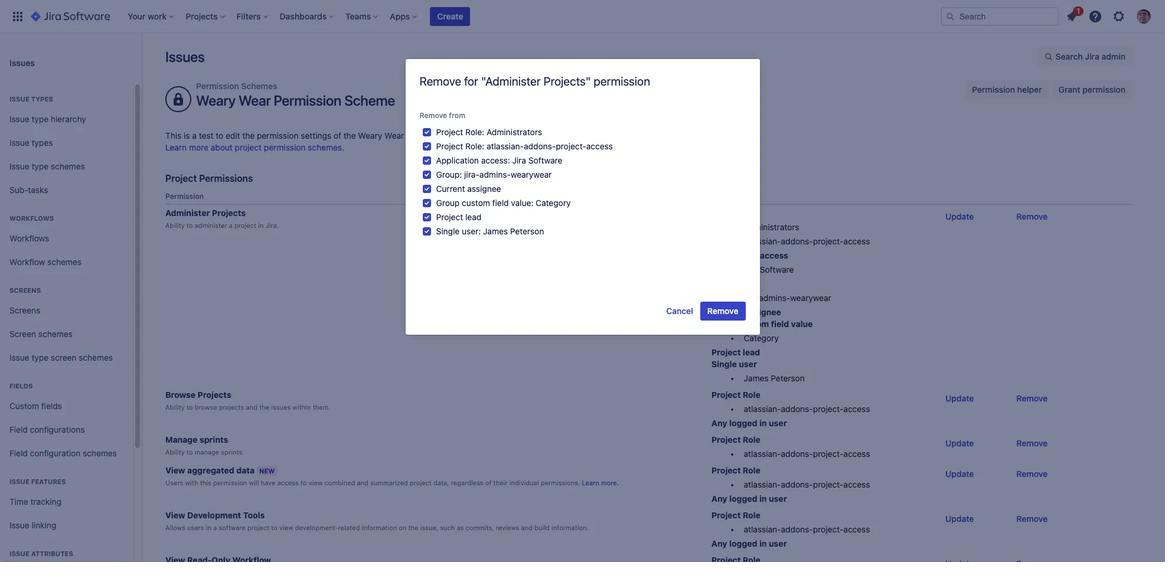 Task type: locate. For each thing, give the bounding box(es) containing it.
search image
[[946, 12, 955, 21]]

role:
[[466, 127, 485, 137], [466, 141, 485, 151]]

group down group:
[[436, 198, 460, 208]]

update for view
[[946, 514, 974, 524]]

type left the screen
[[32, 352, 49, 363]]

update button for administer
[[939, 207, 982, 226]]

within
[[293, 404, 311, 411]]

view inside view aggregated data new users with this permission will have access to view combined and summarized project data, regardless of their individual permissions. learn more.
[[165, 466, 185, 476]]

0 vertical spatial ability
[[165, 222, 185, 229]]

permission left helper
[[973, 84, 1016, 95]]

0 vertical spatial a
[[192, 131, 197, 141]]

projects inside administer projects ability to administer a project in jira.
[[212, 208, 246, 218]]

0 horizontal spatial of
[[334, 131, 341, 141]]

weary inside permission schemes weary wear permission scheme
[[196, 92, 236, 109]]

project left data,
[[410, 479, 432, 487]]

issue up time
[[9, 478, 29, 486]]

custom up user:
[[462, 198, 490, 208]]

0 vertical spatial any
[[712, 418, 728, 428]]

1 horizontal spatial and
[[357, 479, 369, 487]]

atlassian- inside project role administrators atlassian-addons-project-access application access jira software
[[744, 236, 781, 246]]

issue types link
[[5, 131, 128, 155]]

1 vertical spatial view
[[165, 511, 185, 521]]

2 horizontal spatial and
[[521, 524, 533, 532]]

jira- inside the project role: administrators project role: atlassian-addons-project-access application access: jira software group: jira-admins-wearywear current assignee group custom field value: category project lead single user: james peterson
[[464, 169, 480, 179]]

administrators inside project role administrators atlassian-addons-project-access application access jira software
[[744, 222, 800, 232]]

wearywear up value:
[[511, 169, 552, 179]]

1 issue from the top
[[9, 95, 29, 103]]

1 update from the top
[[946, 212, 974, 222]]

0 horizontal spatial weary
[[196, 92, 236, 109]]

1 horizontal spatial field
[[771, 319, 789, 329]]

1 horizontal spatial software
[[760, 265, 794, 275]]

wearywear up "value"
[[791, 293, 832, 303]]

grant permission
[[1059, 84, 1126, 95]]

current right cancel 'button'
[[712, 307, 743, 317]]

to inside view aggregated data new users with this permission will have access to view combined and summarized project data, regardless of their individual permissions. learn more.
[[301, 479, 307, 487]]

manage
[[165, 435, 198, 445]]

wear down the 'scheme'
[[385, 131, 404, 141]]

features
[[31, 478, 66, 486]]

field for field configurations
[[9, 425, 28, 435]]

update button for view
[[939, 510, 982, 529]]

to up about
[[216, 131, 223, 141]]

1 role from the top
[[743, 208, 761, 218]]

weary up test at left
[[196, 92, 236, 109]]

current down group:
[[436, 183, 465, 194]]

1 horizontal spatial lead
[[743, 347, 760, 358]]

2 update from the top
[[946, 394, 974, 404]]

3 ability from the top
[[165, 449, 185, 456]]

and right projects
[[246, 404, 258, 411]]

role: down from
[[466, 127, 485, 137]]

workflows down the sub-tasks
[[9, 214, 54, 222]]

1 vertical spatial screens
[[9, 305, 40, 315]]

wear inside this is a test to edit the permission settings of the weary wear project learn more about project permission schemes.
[[385, 131, 404, 141]]

1 view from the top
[[165, 466, 185, 476]]

4 update button from the top
[[939, 465, 982, 484]]

application
[[436, 155, 479, 165], [712, 251, 758, 261]]

projects up the "administer" on the left top of the page
[[212, 208, 246, 218]]

sprints
[[200, 435, 228, 445]]

learn left the more.
[[582, 479, 600, 487]]

0 horizontal spatial single
[[436, 226, 460, 236]]

jira-
[[464, 169, 480, 179], [744, 293, 759, 303]]

view
[[165, 466, 185, 476], [165, 511, 185, 521]]

2 view from the top
[[165, 511, 185, 521]]

regardless
[[451, 479, 484, 487]]

1 vertical spatial logged
[[730, 494, 758, 504]]

schemes.
[[308, 142, 344, 152]]

admins- down project role administrators atlassian-addons-project-access application access jira software
[[759, 293, 791, 303]]

issues up issue types
[[9, 58, 35, 68]]

2 field from the top
[[9, 448, 28, 458]]

permission helper
[[973, 84, 1043, 95]]

value:
[[511, 198, 534, 208]]

1 screens from the top
[[9, 287, 41, 294]]

issue
[[9, 95, 29, 103], [9, 114, 29, 124], [9, 137, 29, 147], [9, 161, 29, 171], [9, 352, 29, 363], [9, 478, 29, 486], [9, 520, 29, 530], [9, 550, 29, 558]]

1 vertical spatial projects
[[198, 390, 231, 400]]

permission right "projects""
[[594, 74, 651, 88]]

2 vertical spatial jira
[[744, 265, 758, 275]]

peterson down value:
[[510, 226, 544, 236]]

2 vertical spatial ability
[[165, 449, 185, 456]]

workflows for workflows group on the top left
[[9, 214, 54, 222]]

issue for issue type schemes
[[9, 161, 29, 171]]

permission down "data"
[[213, 479, 247, 487]]

1 horizontal spatial assignee
[[745, 307, 782, 317]]

1 vertical spatial any
[[712, 494, 728, 504]]

addons- inside project role administrators atlassian-addons-project-access application access jira software
[[781, 236, 813, 246]]

1 any from the top
[[712, 418, 728, 428]]

projects"
[[544, 74, 591, 88]]

software inside the project role: administrators project role: atlassian-addons-project-access application access: jira software group: jira-admins-wearywear current assignee group custom field value: category project lead single user: james peterson
[[529, 155, 563, 165]]

1 logged from the top
[[730, 418, 758, 428]]

0 horizontal spatial category
[[536, 198, 571, 208]]

type for screen
[[32, 352, 49, 363]]

user:
[[462, 226, 481, 236]]

a right the "administer" on the left top of the page
[[229, 222, 233, 229]]

remove from
[[420, 111, 466, 120]]

field for field configuration schemes
[[9, 448, 28, 458]]

permission for permission helper
[[973, 84, 1016, 95]]

issue left the types
[[9, 95, 29, 103]]

peterson
[[510, 226, 544, 236], [771, 373, 805, 384]]

0 horizontal spatial administrators
[[487, 127, 542, 137]]

1 vertical spatial single
[[712, 359, 737, 369]]

screen
[[9, 329, 36, 339]]

view
[[309, 479, 323, 487], [279, 524, 293, 532]]

2 update button from the top
[[939, 389, 982, 408]]

0 vertical spatial wear
[[239, 92, 271, 109]]

wear down schemes
[[239, 92, 271, 109]]

update
[[946, 212, 974, 222], [946, 394, 974, 404], [946, 438, 974, 449], [946, 469, 974, 479], [946, 514, 974, 524]]

a
[[192, 131, 197, 141], [229, 222, 233, 229], [213, 524, 217, 532]]

workflows link
[[5, 227, 128, 250]]

2 vertical spatial type
[[32, 352, 49, 363]]

2 vertical spatial logged
[[730, 539, 758, 549]]

of up schemes.
[[334, 131, 341, 141]]

to down the browse
[[187, 404, 193, 411]]

lead
[[466, 212, 482, 222], [743, 347, 760, 358]]

1 vertical spatial and
[[357, 479, 369, 487]]

1 workflows from the top
[[9, 214, 54, 222]]

1 vertical spatial field
[[771, 319, 789, 329]]

schemes inside fields group
[[83, 448, 117, 458]]

0 vertical spatial project role atlassian-addons-project-access any logged in user
[[712, 390, 870, 428]]

project inside jira-admins-wearywear current assignee group custom field value category project lead single user james peterson
[[712, 347, 741, 358]]

project role atlassian-addons-project-access any logged in user for projects
[[712, 390, 870, 428]]

role: up access:
[[466, 141, 485, 151]]

0 vertical spatial jira
[[1086, 51, 1100, 61]]

helper
[[1018, 84, 1043, 95]]

their
[[494, 479, 508, 487]]

field up issue features
[[9, 448, 28, 458]]

cancel
[[667, 306, 693, 316]]

0 vertical spatial single
[[436, 226, 460, 236]]

0 vertical spatial peterson
[[510, 226, 544, 236]]

view aggregated data new users with this permission will have access to view combined and summarized project data, regardless of their individual permissions. learn more.
[[165, 466, 619, 487]]

type up tasks
[[32, 161, 49, 171]]

2 type from the top
[[32, 161, 49, 171]]

create banner
[[0, 0, 1166, 33]]

to inside view development tools allows users in a software project to view development-related information on the issue, such as commits, reviews and build information.
[[271, 524, 278, 532]]

1 horizontal spatial category
[[744, 333, 779, 343]]

1 vertical spatial admins-
[[759, 293, 791, 303]]

a right is
[[192, 131, 197, 141]]

2 ability from the top
[[165, 404, 185, 411]]

1 horizontal spatial wear
[[385, 131, 404, 141]]

1 vertical spatial custom
[[739, 319, 769, 329]]

issue attributes
[[9, 550, 73, 558]]

1 horizontal spatial of
[[486, 479, 492, 487]]

wearywear
[[511, 169, 552, 179], [791, 293, 832, 303]]

custom inside jira-admins-wearywear current assignee group custom field value category project lead single user james peterson
[[739, 319, 769, 329]]

1 vertical spatial jira-
[[744, 293, 759, 303]]

permission
[[196, 81, 239, 91], [973, 84, 1016, 95], [274, 92, 342, 109], [165, 192, 204, 201]]

a down development
[[213, 524, 217, 532]]

0 horizontal spatial application
[[436, 155, 479, 165]]

3 type from the top
[[32, 352, 49, 363]]

1 vertical spatial jira
[[513, 155, 526, 165]]

admins- down access:
[[480, 169, 511, 179]]

8 issue from the top
[[9, 550, 29, 558]]

0 horizontal spatial james
[[483, 226, 508, 236]]

1 horizontal spatial view
[[309, 479, 323, 487]]

a inside this is a test to edit the permission settings of the weary wear project learn more about project permission schemes.
[[192, 131, 197, 141]]

update for manage
[[946, 438, 974, 449]]

screens link
[[5, 299, 128, 323]]

workflows group
[[5, 202, 128, 278]]

0 vertical spatial view
[[165, 466, 185, 476]]

screens down workflow
[[9, 287, 41, 294]]

to
[[216, 131, 223, 141], [187, 222, 193, 229], [187, 404, 193, 411], [187, 449, 193, 456], [301, 479, 307, 487], [271, 524, 278, 532]]

0 horizontal spatial wear
[[239, 92, 271, 109]]

the up learn more about project permission schemes. "link"
[[242, 131, 255, 141]]

software inside project role administrators atlassian-addons-project-access application access jira software
[[760, 265, 794, 275]]

ability down the browse
[[165, 404, 185, 411]]

5 role from the top
[[743, 511, 761, 521]]

issue for issue type hierarchy
[[9, 114, 29, 124]]

issue features group
[[5, 466, 128, 541]]

1 horizontal spatial wearywear
[[791, 293, 832, 303]]

remove button inside dialog
[[701, 302, 746, 321]]

aggregated
[[187, 466, 234, 476]]

in inside administer projects ability to administer a project in jira.
[[258, 222, 264, 229]]

atlassian-
[[487, 141, 524, 151], [744, 236, 781, 246], [744, 404, 781, 414], [744, 449, 781, 459], [744, 480, 781, 490], [744, 525, 781, 535]]

role
[[743, 208, 761, 218], [743, 390, 761, 400], [743, 435, 761, 445], [743, 466, 761, 476], [743, 511, 761, 521]]

0 horizontal spatial view
[[279, 524, 293, 532]]

to down manage
[[187, 449, 193, 456]]

any
[[712, 418, 728, 428], [712, 494, 728, 504], [712, 539, 728, 549]]

0 vertical spatial learn
[[165, 142, 187, 152]]

project down tools
[[248, 524, 269, 532]]

in inside view development tools allows users in a software project to view development-related information on the issue, such as commits, reviews and build information.
[[206, 524, 211, 532]]

0 horizontal spatial issues
[[9, 58, 35, 68]]

1 update button from the top
[[939, 207, 982, 226]]

with
[[185, 479, 198, 487]]

permissions.
[[541, 479, 580, 487]]

1 vertical spatial a
[[229, 222, 233, 229]]

and right combined
[[357, 479, 369, 487]]

0 vertical spatial application
[[436, 155, 479, 165]]

issue down screen
[[9, 352, 29, 363]]

learn more about project permission schemes. link
[[165, 142, 344, 152]]

6 issue from the top
[[9, 478, 29, 486]]

7 issue from the top
[[9, 520, 29, 530]]

information.
[[552, 524, 589, 532]]

permission up learn more about project permission schemes. "link"
[[257, 131, 299, 141]]

1 horizontal spatial jira-
[[744, 293, 759, 303]]

0 horizontal spatial field
[[493, 198, 509, 208]]

1 vertical spatial wearywear
[[791, 293, 832, 303]]

permission right admin permission schemes image
[[196, 81, 239, 91]]

1 vertical spatial peterson
[[771, 373, 805, 384]]

workflows
[[9, 214, 54, 222], [9, 233, 49, 243]]

2 role: from the top
[[466, 141, 485, 151]]

current inside the project role: administrators project role: atlassian-addons-project-access application access: jira software group: jira-admins-wearywear current assignee group custom field value: category project lead single user: james peterson
[[436, 183, 465, 194]]

ability inside browse projects ability to browse projects and the issues within them.
[[165, 404, 185, 411]]

0 vertical spatial group
[[436, 198, 460, 208]]

permission up administer
[[165, 192, 204, 201]]

2 logged from the top
[[730, 494, 758, 504]]

issue up sub-
[[9, 161, 29, 171]]

time tracking link
[[5, 490, 128, 514]]

ability for browse projects
[[165, 404, 185, 411]]

to inside administer projects ability to administer a project in jira.
[[187, 222, 193, 229]]

schemes inside issue types "group"
[[51, 161, 85, 171]]

0 vertical spatial james
[[483, 226, 508, 236]]

administrators inside the project role: administrators project role: atlassian-addons-project-access application access: jira software group: jira-admins-wearywear current assignee group custom field value: category project lead single user: james peterson
[[487, 127, 542, 137]]

0 vertical spatial logged
[[730, 418, 758, 428]]

fields
[[41, 401, 62, 411]]

category inside the project role: administrators project role: atlassian-addons-project-access application access: jira software group: jira-admins-wearywear current assignee group custom field value: category project lead single user: james peterson
[[536, 198, 571, 208]]

1 vertical spatial wear
[[385, 131, 404, 141]]

3 any from the top
[[712, 539, 728, 549]]

issue left types
[[9, 137, 29, 147]]

0 horizontal spatial current
[[436, 183, 465, 194]]

project inside project role atlassian-addons-project-access
[[712, 435, 741, 445]]

jira software image
[[31, 9, 110, 23], [31, 9, 110, 23]]

ability down manage
[[165, 449, 185, 456]]

group:
[[436, 169, 462, 179]]

permission inside button
[[973, 84, 1016, 95]]

user for browse projects
[[769, 418, 787, 428]]

projects up browse in the bottom left of the page
[[198, 390, 231, 400]]

view up 'allows' on the bottom left of page
[[165, 511, 185, 521]]

project
[[407, 131, 433, 141], [235, 142, 262, 152], [235, 222, 256, 229], [410, 479, 432, 487], [248, 524, 269, 532]]

type down the types
[[32, 114, 49, 124]]

0 horizontal spatial group
[[436, 198, 460, 208]]

1 type from the top
[[32, 114, 49, 124]]

view up users
[[165, 466, 185, 476]]

3 update button from the top
[[939, 434, 982, 453]]

2 vertical spatial project role atlassian-addons-project-access any logged in user
[[712, 511, 870, 549]]

1 horizontal spatial single
[[712, 359, 737, 369]]

and inside view development tools allows users in a software project to view development-related information on the issue, such as commits, reviews and build information.
[[521, 524, 533, 532]]

issue down issue linking
[[9, 550, 29, 558]]

0 vertical spatial administrators
[[487, 127, 542, 137]]

allows
[[165, 524, 185, 532]]

remove for "administer projects" permission dialog
[[406, 59, 760, 335]]

jira
[[1086, 51, 1100, 61], [513, 155, 526, 165], [744, 265, 758, 275]]

field down custom
[[9, 425, 28, 435]]

atlassian- inside project role atlassian-addons-project-access
[[744, 449, 781, 459]]

project down edit
[[235, 142, 262, 152]]

5 update button from the top
[[939, 510, 982, 529]]

peterson inside the project role: administrators project role: atlassian-addons-project-access application access: jira software group: jira-admins-wearywear current assignee group custom field value: category project lead single user: james peterson
[[510, 226, 544, 236]]

issues up admin permission schemes image
[[165, 48, 205, 65]]

3 role from the top
[[743, 435, 761, 445]]

1 project role atlassian-addons-project-access any logged in user from the top
[[712, 390, 870, 428]]

field inside jira-admins-wearywear current assignee group custom field value category project lead single user james peterson
[[771, 319, 789, 329]]

field left "value"
[[771, 319, 789, 329]]

1 vertical spatial current
[[712, 307, 743, 317]]

1 vertical spatial workflows
[[9, 233, 49, 243]]

issue inside screens group
[[9, 352, 29, 363]]

0 vertical spatial type
[[32, 114, 49, 124]]

permission
[[594, 74, 651, 88], [1083, 84, 1126, 95], [257, 131, 299, 141], [264, 142, 306, 152], [213, 479, 247, 487]]

custom fields
[[9, 401, 62, 411]]

ability inside manage sprints ability to manage sprints.
[[165, 449, 185, 456]]

update for administer
[[946, 212, 974, 222]]

1 horizontal spatial peterson
[[771, 373, 805, 384]]

0 horizontal spatial custom
[[462, 198, 490, 208]]

1 horizontal spatial weary
[[358, 131, 382, 141]]

users
[[165, 479, 183, 487]]

ability inside administer projects ability to administer a project in jira.
[[165, 222, 185, 229]]

james
[[483, 226, 508, 236], [744, 373, 769, 384]]

software
[[219, 524, 246, 532]]

james inside jira-admins-wearywear current assignee group custom field value category project lead single user james peterson
[[744, 373, 769, 384]]

the right 'on'
[[409, 524, 419, 532]]

1 field from the top
[[9, 425, 28, 435]]

issue,
[[420, 524, 438, 532]]

administer
[[195, 222, 227, 229]]

1 vertical spatial administrators
[[744, 222, 800, 232]]

schemes down workflows link at the left top of the page
[[47, 257, 82, 267]]

field left value:
[[493, 198, 509, 208]]

issue for issue features
[[9, 478, 29, 486]]

sub-tasks link
[[5, 178, 128, 202]]

1 horizontal spatial james
[[744, 373, 769, 384]]

3 issue from the top
[[9, 137, 29, 147]]

workflows for workflows link at the left top of the page
[[9, 233, 49, 243]]

field inside field configuration schemes link
[[9, 448, 28, 458]]

ability for manage sprints
[[165, 449, 185, 456]]

1 horizontal spatial issues
[[165, 48, 205, 65]]

field inside field configurations link
[[9, 425, 28, 435]]

0 horizontal spatial assignee
[[467, 183, 501, 194]]

view for development
[[165, 511, 185, 521]]

role for view aggregated data
[[743, 466, 761, 476]]

0 vertical spatial view
[[309, 479, 323, 487]]

peterson down "value"
[[771, 373, 805, 384]]

0 horizontal spatial learn
[[165, 142, 187, 152]]

1 vertical spatial ability
[[165, 404, 185, 411]]

1 vertical spatial lead
[[743, 347, 760, 358]]

from
[[449, 111, 466, 120]]

0 vertical spatial admins-
[[480, 169, 511, 179]]

custom
[[462, 198, 490, 208], [739, 319, 769, 329]]

1 horizontal spatial a
[[213, 524, 217, 532]]

1 vertical spatial software
[[760, 265, 794, 275]]

user
[[739, 359, 757, 369], [769, 418, 787, 428], [769, 494, 787, 504], [769, 539, 787, 549]]

2 vertical spatial any
[[712, 539, 728, 549]]

jira- inside jira-admins-wearywear current assignee group custom field value category project lead single user james peterson
[[744, 293, 759, 303]]

any for projects
[[712, 418, 728, 428]]

project left jira.
[[235, 222, 256, 229]]

view left development-
[[279, 524, 293, 532]]

group right cancel 'button'
[[712, 319, 737, 329]]

group inside the project role: administrators project role: atlassian-addons-project-access application access: jira software group: jira-admins-wearywear current assignee group custom field value: category project lead single user: james peterson
[[436, 198, 460, 208]]

view inside view development tools allows users in a software project to view development-related information on the issue, such as commits, reviews and build information.
[[165, 511, 185, 521]]

2 workflows from the top
[[9, 233, 49, 243]]

schemes up the issue type screen schemes
[[38, 329, 73, 339]]

addons-
[[524, 141, 556, 151], [781, 236, 813, 246], [781, 404, 813, 414], [781, 449, 813, 459], [781, 480, 813, 490], [781, 525, 813, 535]]

custom left "value"
[[739, 319, 769, 329]]

logged for projects
[[730, 418, 758, 428]]

to right software
[[271, 524, 278, 532]]

0 vertical spatial lead
[[466, 212, 482, 222]]

user for view aggregated data
[[769, 494, 787, 504]]

project inside project role administrators atlassian-addons-project-access application access jira software
[[712, 208, 741, 218]]

1
[[1077, 6, 1081, 15]]

3 logged from the top
[[730, 539, 758, 549]]

type for hierarchy
[[32, 114, 49, 124]]

create button
[[430, 7, 471, 26]]

projects
[[212, 208, 246, 218], [198, 390, 231, 400]]

remove button for view
[[1010, 510, 1055, 529]]

projects inside browse projects ability to browse projects and the issues within them.
[[198, 390, 231, 400]]

jira inside 'button'
[[1086, 51, 1100, 61]]

remove button
[[1010, 207, 1055, 226], [701, 302, 746, 321], [1010, 389, 1055, 408], [1010, 434, 1055, 453], [1010, 465, 1055, 484], [1010, 510, 1055, 529]]

type for schemes
[[32, 161, 49, 171]]

learn more. link
[[582, 479, 619, 488]]

of left their
[[486, 479, 492, 487]]

3 update from the top
[[946, 438, 974, 449]]

the left issues on the left bottom
[[259, 404, 269, 411]]

0 vertical spatial custom
[[462, 198, 490, 208]]

james inside the project role: administrators project role: atlassian-addons-project-access application access: jira software group: jira-admins-wearywear current assignee group custom field value: category project lead single user: james peterson
[[483, 226, 508, 236]]

2 screens from the top
[[9, 305, 40, 315]]

2 issue from the top
[[9, 114, 29, 124]]

1 vertical spatial role:
[[466, 141, 485, 151]]

0 vertical spatial role:
[[466, 127, 485, 137]]

0 horizontal spatial lead
[[466, 212, 482, 222]]

issue type screen schemes
[[9, 352, 113, 363]]

1 ability from the top
[[165, 222, 185, 229]]

4 issue from the top
[[9, 161, 29, 171]]

custom fields link
[[5, 395, 128, 418]]

workflows up workflow
[[9, 233, 49, 243]]

1 vertical spatial learn
[[582, 479, 600, 487]]

permission down admin
[[1083, 84, 1126, 95]]

field
[[493, 198, 509, 208], [771, 319, 789, 329]]

5 update from the top
[[946, 514, 974, 524]]

2 vertical spatial and
[[521, 524, 533, 532]]

wearywear inside the project role: administrators project role: atlassian-addons-project-access application access: jira software group: jira-admins-wearywear current assignee group custom field value: category project lead single user: james peterson
[[511, 169, 552, 179]]

2 any from the top
[[712, 494, 728, 504]]

issue types
[[9, 137, 53, 147]]

0 vertical spatial jira-
[[464, 169, 480, 179]]

project inside administer projects ability to administer a project in jira.
[[235, 222, 256, 229]]

0 vertical spatial weary
[[196, 92, 236, 109]]

0 vertical spatial category
[[536, 198, 571, 208]]

to inside this is a test to edit the permission settings of the weary wear project learn more about project permission schemes.
[[216, 131, 223, 141]]

screens up screen
[[9, 305, 40, 315]]

1 vertical spatial james
[[744, 373, 769, 384]]

0 vertical spatial projects
[[212, 208, 246, 218]]

individual
[[510, 479, 539, 487]]

schemes down field configurations link
[[83, 448, 117, 458]]

and left build
[[521, 524, 533, 532]]

schemes down issue types link
[[51, 161, 85, 171]]

ability down administer
[[165, 222, 185, 229]]

5 issue from the top
[[9, 352, 29, 363]]

4 role from the top
[[743, 466, 761, 476]]

browse projects ability to browse projects and the issues within them.
[[165, 390, 331, 411]]

projects for browse projects
[[198, 390, 231, 400]]

2 role from the top
[[743, 390, 761, 400]]

such
[[440, 524, 455, 532]]

update button
[[939, 207, 982, 226], [939, 389, 982, 408], [939, 434, 982, 453], [939, 465, 982, 484], [939, 510, 982, 529]]

lead inside jira-admins-wearywear current assignee group custom field value category project lead single user james peterson
[[743, 347, 760, 358]]

a inside view development tools allows users in a software project to view development-related information on the issue, such as commits, reviews and build information.
[[213, 524, 217, 532]]

0 vertical spatial of
[[334, 131, 341, 141]]

1 horizontal spatial current
[[712, 307, 743, 317]]

0 horizontal spatial a
[[192, 131, 197, 141]]

issue type hierarchy link
[[5, 108, 128, 131]]

to right have
[[301, 479, 307, 487]]

learn down this
[[165, 142, 187, 152]]

to down administer
[[187, 222, 193, 229]]

0 horizontal spatial peterson
[[510, 226, 544, 236]]

issue down time
[[9, 520, 29, 530]]

3 project role atlassian-addons-project-access any logged in user from the top
[[712, 511, 870, 549]]

view left combined
[[309, 479, 323, 487]]

0 vertical spatial field
[[9, 425, 28, 435]]

application inside project role administrators atlassian-addons-project-access application access jira software
[[712, 251, 758, 261]]

combined
[[325, 479, 355, 487]]

1 vertical spatial view
[[279, 524, 293, 532]]

Search field
[[941, 7, 1059, 26]]

0 horizontal spatial jira-
[[464, 169, 480, 179]]

0 vertical spatial field
[[493, 198, 509, 208]]

weary down the 'scheme'
[[358, 131, 382, 141]]

issue down issue types
[[9, 114, 29, 124]]

1 role: from the top
[[466, 127, 485, 137]]

project role: administrators project role: atlassian-addons-project-access application access: jira software group: jira-admins-wearywear current assignee group custom field value: category project lead single user: james peterson
[[436, 127, 613, 236]]



Task type: describe. For each thing, give the bounding box(es) containing it.
wear inside permission schemes weary wear permission scheme
[[239, 92, 271, 109]]

data,
[[434, 479, 449, 487]]

in for browse projects
[[760, 418, 767, 428]]

2 project role atlassian-addons-project-access any logged in user from the top
[[712, 466, 870, 504]]

sub-
[[9, 185, 28, 195]]

access inside the project role: administrators project role: atlassian-addons-project-access application access: jira software group: jira-admins-wearywear current assignee group custom field value: category project lead single user: james peterson
[[587, 141, 613, 151]]

a inside administer projects ability to administer a project in jira.
[[229, 222, 233, 229]]

update for browse
[[946, 394, 974, 404]]

issue linking link
[[5, 514, 128, 538]]

permission schemes link
[[196, 80, 277, 92]]

them.
[[313, 404, 331, 411]]

remove button for browse
[[1010, 389, 1055, 408]]

permission helper button
[[965, 80, 1050, 99]]

more
[[189, 142, 209, 152]]

jira.
[[266, 222, 279, 229]]

value
[[791, 319, 813, 329]]

project role atlassian-addons-project-access any logged in user for development
[[712, 511, 870, 549]]

administrators for role
[[744, 222, 800, 232]]

edit
[[226, 131, 240, 141]]

custom inside the project role: administrators project role: atlassian-addons-project-access application access: jira software group: jira-admins-wearywear current assignee group custom field value: category project lead single user: james peterson
[[462, 198, 490, 208]]

configurations
[[30, 425, 85, 435]]

permission for permission
[[165, 192, 204, 201]]

project role atlassian-addons-project-access
[[712, 435, 870, 459]]

single inside the project role: administrators project role: atlassian-addons-project-access application access: jira software group: jira-admins-wearywear current assignee group custom field value: category project lead single user: james peterson
[[436, 226, 460, 236]]

user inside jira-admins-wearywear current assignee group custom field value category project lead single user james peterson
[[739, 359, 757, 369]]

administrators for role:
[[487, 127, 542, 137]]

search
[[1056, 51, 1083, 61]]

issue types
[[9, 95, 53, 103]]

of inside view aggregated data new users with this permission will have access to view combined and summarized project data, regardless of their individual permissions. learn more.
[[486, 479, 492, 487]]

the inside view development tools allows users in a software project to view development-related information on the issue, such as commits, reviews and build information.
[[409, 524, 419, 532]]

issue type hierarchy
[[9, 114, 86, 124]]

the inside browse projects ability to browse projects and the issues within them.
[[259, 404, 269, 411]]

users
[[187, 524, 204, 532]]

screens for the "screens" link in the bottom left of the page
[[9, 305, 40, 315]]

time
[[9, 497, 28, 507]]

view inside view development tools allows users in a software project to view development-related information on the issue, such as commits, reviews and build information.
[[279, 524, 293, 532]]

group inside jira-admins-wearywear current assignee group custom field value category project lead single user james peterson
[[712, 319, 737, 329]]

commits,
[[466, 524, 494, 532]]

build
[[535, 524, 550, 532]]

sprints.
[[221, 449, 244, 456]]

field inside the project role: administrators project role: atlassian-addons-project-access application access: jira software group: jira-admins-wearywear current assignee group custom field value: category project lead single user: james peterson
[[493, 198, 509, 208]]

is
[[184, 131, 190, 141]]

permission inside dialog
[[594, 74, 651, 88]]

issue type schemes
[[9, 161, 85, 171]]

the up schemes.
[[344, 131, 356, 141]]

as
[[457, 524, 464, 532]]

issue for issue type screen schemes
[[9, 352, 29, 363]]

search jira admin image
[[1044, 52, 1054, 61]]

to inside manage sprints ability to manage sprints.
[[187, 449, 193, 456]]

fields
[[9, 382, 33, 390]]

attributes
[[31, 550, 73, 558]]

screen schemes link
[[5, 323, 128, 346]]

addons- inside the project role: administrators project role: atlassian-addons-project-access application access: jira software group: jira-admins-wearywear current assignee group custom field value: category project lead single user: james peterson
[[524, 141, 556, 151]]

update button for manage
[[939, 434, 982, 453]]

issue type screen schemes link
[[5, 346, 128, 370]]

screen
[[51, 352, 76, 363]]

user for view development tools
[[769, 539, 787, 549]]

reviews
[[496, 524, 520, 532]]

jira inside project role administrators atlassian-addons-project-access application access jira software
[[744, 265, 758, 275]]

admins- inside jira-admins-wearywear current assignee group custom field value category project lead single user james peterson
[[759, 293, 791, 303]]

for
[[464, 74, 478, 88]]

project- inside project role atlassian-addons-project-access
[[813, 449, 844, 459]]

of inside this is a test to edit the permission settings of the weary wear project learn more about project permission schemes.
[[334, 131, 341, 141]]

summarized
[[370, 479, 408, 487]]

workflow schemes
[[9, 257, 82, 267]]

logged for development
[[730, 539, 758, 549]]

issue features
[[9, 478, 66, 486]]

types
[[32, 137, 53, 147]]

information
[[362, 524, 397, 532]]

primary element
[[7, 0, 941, 33]]

issue types group
[[5, 83, 128, 206]]

search jira admin
[[1056, 51, 1126, 61]]

view development tools allows users in a software project to view development-related information on the issue, such as commits, reviews and build information.
[[165, 511, 589, 532]]

update button for browse
[[939, 389, 982, 408]]

screen schemes
[[9, 329, 73, 339]]

"administer
[[481, 74, 541, 88]]

remove button for administer
[[1010, 207, 1055, 226]]

create
[[437, 11, 463, 21]]

hierarchy
[[51, 114, 86, 124]]

peterson inside jira-admins-wearywear current assignee group custom field value category project lead single user james peterson
[[771, 373, 805, 384]]

linking
[[32, 520, 56, 530]]

issue for issue types
[[9, 95, 29, 103]]

view inside view aggregated data new users with this permission will have access to view combined and summarized project data, regardless of their individual permissions. learn more.
[[309, 479, 323, 487]]

wearywear inside jira-admins-wearywear current assignee group custom field value category project lead single user james peterson
[[791, 293, 832, 303]]

learn inside view aggregated data new users with this permission will have access to view combined and summarized project data, regardless of their individual permissions. learn more.
[[582, 479, 600, 487]]

project inside view aggregated data new users with this permission will have access to view combined and summarized project data, regardless of their individual permissions. learn more.
[[410, 479, 432, 487]]

project permissions
[[165, 173, 253, 184]]

project inside view development tools allows users in a software project to view development-related information on the issue, such as commits, reviews and build information.
[[248, 524, 269, 532]]

and inside view aggregated data new users with this permission will have access to view combined and summarized project data, regardless of their individual permissions. learn more.
[[357, 479, 369, 487]]

sub-tasks
[[9, 185, 48, 195]]

manage
[[195, 449, 219, 456]]

remove for "administer projects" permission
[[420, 74, 651, 88]]

to inside browse projects ability to browse projects and the issues within them.
[[187, 404, 193, 411]]

projects for administer projects
[[212, 208, 246, 218]]

browse
[[195, 404, 217, 411]]

field configuration schemes link
[[5, 442, 128, 466]]

role for view development tools
[[743, 511, 761, 521]]

permission inside view aggregated data new users with this permission will have access to view combined and summarized project data, regardless of their individual permissions. learn more.
[[213, 479, 247, 487]]

tracking
[[30, 497, 62, 507]]

manage sprints ability to manage sprints.
[[165, 435, 244, 456]]

jira inside the project role: administrators project role: atlassian-addons-project-access application access: jira software group: jira-admins-wearywear current assignee group custom field value: category project lead single user: james peterson
[[513, 155, 526, 165]]

role inside project role atlassian-addons-project-access
[[743, 435, 761, 445]]

administer
[[165, 208, 210, 218]]

ability for administer projects
[[165, 222, 185, 229]]

access inside project role atlassian-addons-project-access
[[844, 449, 870, 459]]

permission down settings
[[264, 142, 306, 152]]

this
[[165, 131, 182, 141]]

field configurations link
[[5, 418, 128, 442]]

project down remove from
[[407, 131, 433, 141]]

schemes inside workflows group
[[47, 257, 82, 267]]

4 update from the top
[[946, 469, 974, 479]]

fields group
[[5, 370, 128, 469]]

permission for permission schemes weary wear permission scheme
[[196, 81, 239, 91]]

issue for issue attributes
[[9, 550, 29, 558]]

project- inside the project role: administrators project role: atlassian-addons-project-access application access: jira software group: jira-admins-wearywear current assignee group custom field value: category project lead single user: james peterson
[[556, 141, 587, 151]]

single inside jira-admins-wearywear current assignee group custom field value category project lead single user james peterson
[[712, 359, 737, 369]]

permission schemes weary wear permission scheme
[[196, 81, 395, 109]]

issue type schemes link
[[5, 155, 128, 178]]

issue for issue types
[[9, 137, 29, 147]]

assignee inside the project role: administrators project role: atlassian-addons-project-access application access: jira software group: jira-admins-wearywear current assignee group custom field value: category project lead single user: james peterson
[[467, 183, 501, 194]]

in for view development tools
[[760, 539, 767, 549]]

settings
[[301, 131, 331, 141]]

issue linking
[[9, 520, 56, 530]]

screens group
[[5, 274, 128, 373]]

about
[[211, 142, 233, 152]]

have
[[261, 479, 275, 487]]

role inside project role administrators atlassian-addons-project-access application access jira software
[[743, 208, 761, 218]]

current inside jira-admins-wearywear current assignee group custom field value category project lead single user james peterson
[[712, 307, 743, 317]]

atlassian- inside the project role: administrators project role: atlassian-addons-project-access application access: jira software group: jira-admins-wearywear current assignee group custom field value: category project lead single user: james peterson
[[487, 141, 524, 151]]

more.
[[601, 479, 619, 487]]

this
[[200, 479, 211, 487]]

screens for screens group
[[9, 287, 41, 294]]

issue for issue linking
[[9, 520, 29, 530]]

tools
[[243, 511, 265, 521]]

project- inside project role administrators atlassian-addons-project-access application access jira software
[[813, 236, 844, 246]]

workflow schemes link
[[5, 250, 128, 274]]

any for development
[[712, 539, 728, 549]]

and inside browse projects ability to browse projects and the issues within them.
[[246, 404, 258, 411]]

development-
[[295, 524, 338, 532]]

jira-admins-wearywear current assignee group custom field value category project lead single user james peterson
[[712, 293, 832, 384]]

assignee inside jira-admins-wearywear current assignee group custom field value category project lead single user james peterson
[[745, 307, 782, 317]]

data
[[236, 466, 255, 476]]

in for view aggregated data
[[760, 494, 767, 504]]

learn inside this is a test to edit the permission settings of the weary wear project learn more about project permission schemes.
[[165, 142, 187, 152]]

administer projects ability to administer a project in jira.
[[165, 208, 279, 229]]

admin permission schemes image
[[167, 87, 190, 111]]

addons- inside project role atlassian-addons-project-access
[[781, 449, 813, 459]]

workflow
[[9, 257, 45, 267]]

this is a test to edit the permission settings of the weary wear project learn more about project permission schemes.
[[165, 131, 433, 152]]

schemes right the screen
[[79, 352, 113, 363]]

admin
[[1102, 51, 1126, 61]]

application inside the project role: administrators project role: atlassian-addons-project-access application access: jira software group: jira-admins-wearywear current assignee group custom field value: category project lead single user: james peterson
[[436, 155, 479, 165]]

projects
[[219, 404, 244, 411]]

field configurations
[[9, 425, 85, 435]]

remove button for manage
[[1010, 434, 1055, 453]]

will
[[249, 479, 259, 487]]

role for browse projects
[[743, 390, 761, 400]]

permission up settings
[[274, 92, 342, 109]]

view for aggregated
[[165, 466, 185, 476]]

admins- inside the project role: administrators project role: atlassian-addons-project-access application access: jira software group: jira-admins-wearywear current assignee group custom field value: category project lead single user: james peterson
[[480, 169, 511, 179]]

grant permission button
[[1052, 80, 1133, 99]]

access inside view aggregated data new users with this permission will have access to view combined and summarized project data, regardless of their individual permissions. learn more.
[[277, 479, 299, 487]]

lead inside the project role: administrators project role: atlassian-addons-project-access application access: jira software group: jira-admins-wearywear current assignee group custom field value: category project lead single user: james peterson
[[466, 212, 482, 222]]

permission inside button
[[1083, 84, 1126, 95]]

category inside jira-admins-wearywear current assignee group custom field value category project lead single user james peterson
[[744, 333, 779, 343]]

weary inside this is a test to edit the permission settings of the weary wear project learn more about project permission schemes.
[[358, 131, 382, 141]]

issues
[[271, 404, 291, 411]]



Task type: vqa. For each thing, say whether or not it's contained in the screenshot.
the top the Projects
yes



